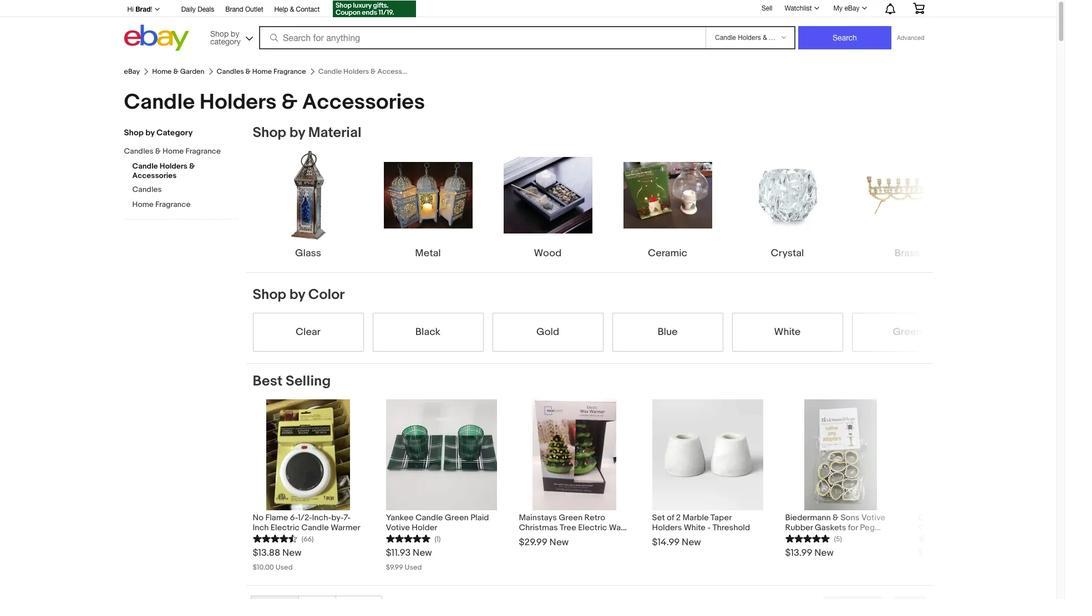 Task type: locate. For each thing, give the bounding box(es) containing it.
by for category
[[145, 128, 155, 138]]

fragrance
[[274, 67, 306, 76], [186, 146, 221, 156], [155, 200, 191, 209]]

0 horizontal spatial accessories
[[132, 171, 177, 180]]

advanced
[[897, 34, 925, 41]]

$13.99
[[785, 548, 813, 559]]

used right $10.00
[[276, 563, 293, 572]]

& for biedermann & sons votive rubber gaskets for peg candle holders 6 packs of 10
[[833, 513, 839, 523]]

shop for shop by material
[[253, 124, 286, 141]]

& down shop by category "dropdown button"
[[246, 67, 251, 76]]

daily
[[181, 6, 196, 13]]

metal inside "metal" link
[[415, 247, 441, 260]]

candles down "category"
[[217, 67, 244, 76]]

candle up shop by category
[[124, 89, 195, 115]]

1 horizontal spatial ebay
[[845, 4, 860, 12]]

help & contact link
[[274, 4, 320, 16]]

mainstays green retro christmas tree electric wax warmer 6" " image
[[533, 400, 616, 510]]

candles & home fragrance link down category
[[124, 146, 229, 157]]

of inside set of 2 marble taper holders white - threshold $14.99 new
[[667, 513, 674, 523]]

new for $11.93 new $9.99 used
[[413, 548, 432, 559]]

1 vertical spatial accessories
[[132, 171, 177, 180]]

& for candles & home fragrance candle holders & accessories candles home fragrance
[[155, 146, 161, 156]]

help & contact
[[274, 6, 320, 13]]

0 horizontal spatial 5 out of 5 stars image
[[386, 533, 430, 544]]

new down 19"
[[954, 548, 973, 559]]

packs
[[853, 533, 876, 543]]

new down (5) link in the bottom of the page
[[815, 548, 834, 559]]

& up the candles link
[[189, 161, 195, 171]]

2 vertical spatial candles
[[132, 185, 162, 194]]

fragrance for candles & home fragrance
[[274, 67, 306, 76]]

new for $29.99 new
[[550, 537, 569, 548]]

0 vertical spatial white
[[774, 326, 801, 338]]

0 horizontal spatial green
[[445, 513, 469, 523]]

inch-
[[312, 513, 331, 523]]

$29.99 new
[[519, 537, 569, 548]]

& right help
[[290, 6, 294, 13]]

2 used from the left
[[405, 563, 422, 572]]

black link
[[373, 313, 484, 352]]

new for $13.99 new
[[815, 548, 834, 559]]

glass image
[[264, 151, 353, 240]]

5 out of 5 stars image
[[386, 533, 430, 544], [919, 533, 963, 544]]

candles for candles & home fragrance candle holders & accessories candles home fragrance
[[124, 146, 154, 156]]

blue
[[658, 326, 678, 338]]

deco 79 50237 metal candelabra 19" x 61" link
[[919, 510, 1030, 533]]

ebay inside "account" navigation
[[845, 4, 860, 12]]

0 horizontal spatial ebay
[[124, 67, 140, 76]]

0 horizontal spatial electric
[[271, 523, 300, 533]]

daily deals link
[[181, 4, 214, 16]]

fragrance down category
[[186, 146, 221, 156]]

1 vertical spatial fragrance
[[186, 146, 221, 156]]

gold
[[537, 326, 559, 338]]

accessories up material on the top left of the page
[[302, 89, 425, 115]]

0 horizontal spatial of
[[667, 513, 674, 523]]

ebay
[[845, 4, 860, 12], [124, 67, 140, 76]]

x
[[977, 523, 982, 533]]

new down tree
[[550, 537, 569, 548]]

votive
[[861, 513, 886, 523], [386, 523, 410, 533]]

0 vertical spatial metal
[[415, 247, 441, 260]]

ebay left the home & garden link
[[124, 67, 140, 76]]

1 horizontal spatial of
[[877, 533, 885, 543]]

brass link
[[852, 151, 963, 261]]

6
[[846, 533, 851, 543]]

votive up the packs
[[861, 513, 886, 523]]

candles link
[[132, 185, 238, 195]]

your shopping cart image
[[912, 3, 925, 14]]

retro
[[585, 513, 605, 523]]

1 vertical spatial candles
[[124, 146, 154, 156]]

0 horizontal spatial votive
[[386, 523, 410, 533]]

candles down shop by category
[[124, 146, 154, 156]]

10
[[887, 533, 895, 543]]

shop up clear link
[[253, 286, 286, 304]]

set of 2 marble taper holders white - threshold image
[[652, 400, 763, 510]]

accessories inside 'candles & home fragrance candle holders & accessories candles home fragrance'
[[132, 171, 177, 180]]

1 vertical spatial candles & home fragrance link
[[124, 146, 229, 157]]

wood image
[[504, 157, 592, 234]]

daily deals
[[181, 6, 214, 13]]

None submit
[[798, 26, 892, 49]]

new for $135.20 new
[[954, 548, 973, 559]]

fragrance up candle holders & accessories
[[274, 67, 306, 76]]

by left material on the top left of the page
[[289, 124, 305, 141]]

0 horizontal spatial warmer
[[331, 523, 360, 533]]

1 vertical spatial of
[[877, 533, 885, 543]]

5 out of 5 stars image up the $11.93
[[386, 533, 430, 544]]

0 vertical spatial candles & home fragrance link
[[217, 67, 306, 76]]

& inside "account" navigation
[[290, 6, 294, 13]]

home right ebay link
[[152, 67, 172, 76]]

tree
[[560, 523, 576, 533]]

used inside $13.88 new $10.00 used
[[276, 563, 293, 572]]

fragrance down the candles link
[[155, 200, 191, 209]]

by
[[231, 29, 239, 38], [289, 124, 305, 141], [145, 128, 155, 138], [289, 286, 305, 304]]

votive up the $11.93
[[386, 523, 410, 533]]

new down the marble
[[682, 537, 701, 548]]

shop inside shop by category
[[210, 29, 229, 38]]

1 vertical spatial ebay
[[124, 67, 140, 76]]

Search for anything text field
[[261, 27, 704, 48]]

0 vertical spatial accessories
[[302, 89, 425, 115]]

0 vertical spatial fragrance
[[274, 67, 306, 76]]

by down "brand"
[[231, 29, 239, 38]]

5 out of 5 stars image up $135.20 new
[[919, 533, 963, 544]]

wood
[[534, 247, 562, 260]]

0 vertical spatial of
[[667, 513, 674, 523]]

candle up (1)
[[416, 513, 443, 523]]

0 horizontal spatial metal
[[415, 247, 441, 260]]

used right $9.99
[[405, 563, 422, 572]]

1 horizontal spatial 5 out of 5 stars image
[[919, 533, 963, 544]]

christmas
[[519, 523, 558, 533]]

of left 10
[[877, 533, 885, 543]]

2 electric from the left
[[578, 523, 607, 533]]

& inside 'biedermann & sons votive rubber gaskets for peg candle holders 6 packs of 10'
[[833, 513, 839, 523]]

black
[[416, 326, 441, 338]]

$14.99
[[652, 537, 680, 548]]

inch
[[253, 523, 269, 533]]

holders
[[200, 89, 277, 115], [160, 161, 187, 171], [652, 523, 682, 533], [815, 533, 845, 543]]

$135.20
[[919, 548, 952, 559]]

main content
[[246, 124, 1043, 599]]

candles & home fragrance link
[[217, 67, 306, 76], [124, 146, 229, 157]]

1 horizontal spatial metal
[[978, 513, 999, 523]]

best
[[253, 373, 283, 390]]

crystal image
[[743, 151, 832, 240]]

ebay right my
[[845, 4, 860, 12]]

candles
[[217, 67, 244, 76], [124, 146, 154, 156], [132, 185, 162, 194]]

1 electric from the left
[[271, 523, 300, 533]]

candles & home fragrance
[[217, 67, 306, 76]]

0 horizontal spatial white
[[684, 523, 706, 533]]

used
[[276, 563, 293, 572], [405, 563, 422, 572]]

biedermann & sons votive rubber gaskets for peg candle holders 6 packs of 10 image
[[805, 400, 877, 510]]

brand outlet
[[225, 6, 263, 13]]

candle
[[124, 89, 195, 115], [132, 161, 158, 171], [416, 513, 443, 523], [301, 523, 329, 533], [785, 533, 813, 543]]

& left garden
[[173, 67, 179, 76]]

home
[[152, 67, 172, 76], [252, 67, 272, 76], [163, 146, 184, 156], [132, 200, 154, 209]]

set
[[652, 513, 665, 523]]

1 5 out of 5 stars image from the left
[[386, 533, 430, 544]]

shop down deals
[[210, 29, 229, 38]]

(5) link
[[785, 533, 842, 544]]

0 horizontal spatial used
[[276, 563, 293, 572]]

candles up home fragrance link at the left of the page
[[132, 185, 162, 194]]

2 vertical spatial fragrance
[[155, 200, 191, 209]]

(5)
[[834, 535, 842, 544]]

0 vertical spatial ebay
[[845, 4, 860, 12]]

glass link
[[253, 151, 364, 261]]

candle up '(66)'
[[301, 523, 329, 533]]

gaskets
[[815, 523, 846, 533]]

& left sons
[[833, 513, 839, 523]]

candle down shop by category
[[132, 161, 158, 171]]

green link
[[852, 313, 963, 352]]

green
[[893, 326, 922, 338], [445, 513, 469, 523], [559, 513, 583, 523]]

fragrance for candles & home fragrance candle holders & accessories candles home fragrance
[[186, 146, 221, 156]]

&
[[290, 6, 294, 13], [173, 67, 179, 76], [246, 67, 251, 76], [281, 89, 298, 115], [155, 146, 161, 156], [189, 161, 195, 171], [833, 513, 839, 523]]

1 horizontal spatial votive
[[861, 513, 886, 523]]

no flame 6-1/2-inch-by-7- inch electric candle warmer
[[253, 513, 360, 533]]

candle inside 'candles & home fragrance candle holders & accessories candles home fragrance'
[[132, 161, 158, 171]]

new inside $13.88 new $10.00 used
[[282, 548, 302, 559]]

holder
[[412, 523, 438, 533]]

yankee candle green plaid votive holder image
[[386, 400, 497, 510]]

of left 2
[[667, 513, 674, 523]]

1 horizontal spatial green
[[559, 513, 583, 523]]

1 used from the left
[[276, 563, 293, 572]]

accessories up the candles link
[[132, 171, 177, 180]]

1 horizontal spatial warmer
[[519, 533, 548, 543]]

1 vertical spatial metal
[[978, 513, 999, 523]]

electric inside "mainstays green retro christmas tree electric wax warmer 6" ""
[[578, 523, 607, 533]]

2 5 out of 5 stars image from the left
[[919, 533, 963, 544]]

by left category
[[145, 128, 155, 138]]

green inside "mainstays green retro christmas tree electric wax warmer 6" ""
[[559, 513, 583, 523]]

by inside shop by category
[[231, 29, 239, 38]]

candle up $13.99
[[785, 533, 813, 543]]

& down shop by category
[[155, 146, 161, 156]]

new down (1) link
[[413, 548, 432, 559]]

shop left category
[[124, 128, 144, 138]]

new down (66) link
[[282, 548, 302, 559]]

yankee
[[386, 513, 414, 523]]

candle inside 'biedermann & sons votive rubber gaskets for peg candle holders 6 packs of 10'
[[785, 533, 813, 543]]

new for $13.88 new $10.00 used
[[282, 548, 302, 559]]

new inside set of 2 marble taper holders white - threshold $14.99 new
[[682, 537, 701, 548]]

1 vertical spatial white
[[684, 523, 706, 533]]

gold link
[[492, 313, 603, 352]]

electric
[[271, 523, 300, 533], [578, 523, 607, 533]]

accessories
[[302, 89, 425, 115], [132, 171, 177, 180]]

candles & home fragrance link up candle holders & accessories
[[217, 67, 306, 76]]

0 vertical spatial candles
[[217, 67, 244, 76]]

biedermann & sons votive rubber gaskets for peg candle holders 6 packs of 10
[[785, 513, 895, 543]]

home down the candles link
[[132, 200, 154, 209]]

1 horizontal spatial used
[[405, 563, 422, 572]]

new inside $11.93 new $9.99 used
[[413, 548, 432, 559]]

home down category
[[163, 146, 184, 156]]

mainstays green retro christmas tree electric wax warmer 6" "
[[519, 513, 625, 543]]

sons
[[841, 513, 860, 523]]

by for color
[[289, 286, 305, 304]]

new
[[550, 537, 569, 548], [682, 537, 701, 548], [282, 548, 302, 559], [413, 548, 432, 559], [815, 548, 834, 559], [954, 548, 973, 559]]

deco 79 50237 metal candelabra 19" x 61"
[[919, 513, 999, 533]]

warmer
[[331, 523, 360, 533], [519, 533, 548, 543]]

-
[[708, 523, 711, 533]]

threshold
[[713, 523, 750, 533]]

by left color
[[289, 286, 305, 304]]

warmer inside no flame 6-1/2-inch-by-7- inch electric candle warmer
[[331, 523, 360, 533]]

used inside $11.93 new $9.99 used
[[405, 563, 422, 572]]

shop by color
[[253, 286, 345, 304]]

used for $11.93
[[405, 563, 422, 572]]

$11.93
[[386, 548, 411, 559]]

1 horizontal spatial accessories
[[302, 89, 425, 115]]

1 horizontal spatial electric
[[578, 523, 607, 533]]

2 horizontal spatial green
[[893, 326, 922, 338]]

brand
[[225, 6, 243, 13]]

shop down candle holders & accessories
[[253, 124, 286, 141]]



Task type: vqa. For each thing, say whether or not it's contained in the screenshot.
terms
no



Task type: describe. For each thing, give the bounding box(es) containing it.
garden
[[180, 67, 205, 76]]

crystal
[[771, 247, 804, 260]]

& for help & contact
[[290, 6, 294, 13]]

79
[[941, 513, 951, 523]]

6-
[[290, 513, 298, 523]]

clear
[[296, 326, 321, 338]]

4.8 out of 5 stars image
[[785, 533, 830, 544]]

category
[[156, 128, 193, 138]]

candle inside yankee candle green plaid votive holder
[[416, 513, 443, 523]]

candelabra
[[919, 523, 963, 533]]

shop for shop by category
[[124, 128, 144, 138]]

(66) link
[[253, 533, 314, 544]]

votive inside 'biedermann & sons votive rubber gaskets for peg candle holders 6 packs of 10'
[[861, 513, 886, 523]]

metal inside deco 79 50237 metal candelabra 19" x 61"
[[978, 513, 999, 523]]

$13.99 new
[[785, 548, 834, 559]]

color
[[308, 286, 345, 304]]

brass
[[895, 247, 920, 260]]

1/2-
[[298, 513, 312, 523]]

set of 2 marble taper holders white - threshold link
[[652, 510, 763, 533]]

main content containing shop by material
[[246, 124, 1043, 599]]

hi brad !
[[127, 5, 152, 13]]

help
[[274, 6, 288, 13]]

brand outlet link
[[225, 4, 263, 16]]

watchlist link
[[779, 2, 824, 15]]

yankee candle green plaid votive holder
[[386, 513, 489, 533]]

for
[[848, 523, 858, 533]]

home & garden link
[[152, 67, 205, 76]]

white link
[[732, 313, 843, 352]]

ebay link
[[124, 67, 140, 76]]

warmer inside "mainstays green retro christmas tree electric wax warmer 6" ""
[[519, 533, 548, 543]]

$11.93 new $9.99 used
[[386, 548, 432, 572]]

of inside 'biedermann & sons votive rubber gaskets for peg candle holders 6 packs of 10'
[[877, 533, 885, 543]]

my
[[834, 4, 843, 12]]

best selling
[[253, 373, 331, 390]]

& for candles & home fragrance
[[246, 67, 251, 76]]

shop by material
[[253, 124, 362, 141]]

wax
[[609, 523, 625, 533]]

hi
[[127, 6, 134, 13]]

blue link
[[612, 313, 723, 352]]

yankee candle green plaid votive holder link
[[386, 510, 497, 533]]

mainstays
[[519, 513, 557, 523]]

brad
[[135, 5, 151, 13]]

candle inside no flame 6-1/2-inch-by-7- inch electric candle warmer
[[301, 523, 329, 533]]

taper
[[711, 513, 732, 523]]

$9.99
[[386, 563, 403, 572]]

!
[[151, 6, 152, 13]]

no flame 6-1/2-inch-by-7- inch electric candle warmer link
[[253, 510, 364, 533]]

(1) link
[[386, 533, 441, 544]]

category
[[210, 37, 241, 46]]

white inside set of 2 marble taper holders white - threshold $14.99 new
[[684, 523, 706, 533]]

glass
[[295, 247, 321, 260]]

candles for candles & home fragrance
[[217, 67, 244, 76]]

biedermann & sons votive rubber gaskets for peg candle holders 6 packs of 10 link
[[785, 510, 896, 543]]

ceramic link
[[612, 151, 723, 261]]

selling
[[286, 373, 331, 390]]

5 out of 5 stars image for $135.20 new
[[919, 533, 963, 544]]

shop by category
[[210, 29, 241, 46]]

by for category
[[231, 29, 239, 38]]

green inside yankee candle green plaid votive holder
[[445, 513, 469, 523]]

rubber
[[785, 523, 813, 533]]

outlet
[[245, 6, 263, 13]]

holders inside 'candles & home fragrance candle holders & accessories candles home fragrance'
[[160, 161, 187, 171]]

& for home & garden
[[173, 67, 179, 76]]

wood link
[[492, 151, 603, 261]]

home fragrance link
[[132, 200, 238, 210]]

brass image
[[863, 172, 952, 219]]

shop by category banner
[[121, 0, 933, 54]]

candles & home fragrance candle holders & accessories candles home fragrance
[[124, 146, 221, 209]]

marble
[[683, 513, 709, 523]]

sell
[[762, 4, 773, 12]]

get the coupon image
[[333, 1, 416, 17]]

5 out of 5 stars image for $11.93 new
[[386, 533, 430, 544]]

electric inside no flame 6-1/2-inch-by-7- inch electric candle warmer
[[271, 523, 300, 533]]

19"
[[964, 523, 975, 533]]

by for material
[[289, 124, 305, 141]]

(66)
[[302, 535, 314, 544]]

no flame 6-1/2-inch-by-7-inch electric candle warmer image
[[267, 400, 350, 510]]

holders inside 'biedermann & sons votive rubber gaskets for peg candle holders 6 packs of 10'
[[815, 533, 845, 543]]

sell link
[[757, 4, 778, 12]]

set of 2 marble taper holders white - threshold $14.99 new
[[652, 513, 750, 548]]

7-
[[344, 513, 351, 523]]

shop by category button
[[205, 25, 255, 49]]

shop for shop by color
[[253, 286, 286, 304]]

crystal link
[[732, 151, 843, 261]]

none submit inside shop by category banner
[[798, 26, 892, 49]]

ceramic image
[[623, 162, 712, 229]]

clear link
[[253, 313, 364, 352]]

advanced link
[[892, 27, 930, 49]]

metal image
[[384, 162, 472, 229]]

account navigation
[[121, 0, 933, 19]]

(1)
[[435, 535, 441, 544]]

votive inside yankee candle green plaid votive holder
[[386, 523, 410, 533]]

plaid
[[471, 513, 489, 523]]

home up candle holders & accessories
[[252, 67, 272, 76]]

material
[[308, 124, 362, 141]]

candle holders & accessories
[[124, 89, 425, 115]]

contact
[[296, 6, 320, 13]]

shop for shop by category
[[210, 29, 229, 38]]

flame
[[266, 513, 288, 523]]

61"
[[984, 523, 995, 533]]

4.7 out of 5 stars image
[[253, 533, 297, 544]]

used for $13.88
[[276, 563, 293, 572]]

& up shop by material
[[281, 89, 298, 115]]

metal link
[[373, 151, 484, 261]]

my ebay
[[834, 4, 860, 12]]

$135.20 new
[[919, 548, 973, 559]]

1 horizontal spatial white
[[774, 326, 801, 338]]

ceramic
[[648, 247, 688, 260]]

6"
[[550, 533, 558, 543]]

holders inside set of 2 marble taper holders white - threshold $14.99 new
[[652, 523, 682, 533]]

shop by category
[[124, 128, 193, 138]]

deco
[[919, 513, 939, 523]]

"
[[560, 533, 563, 543]]



